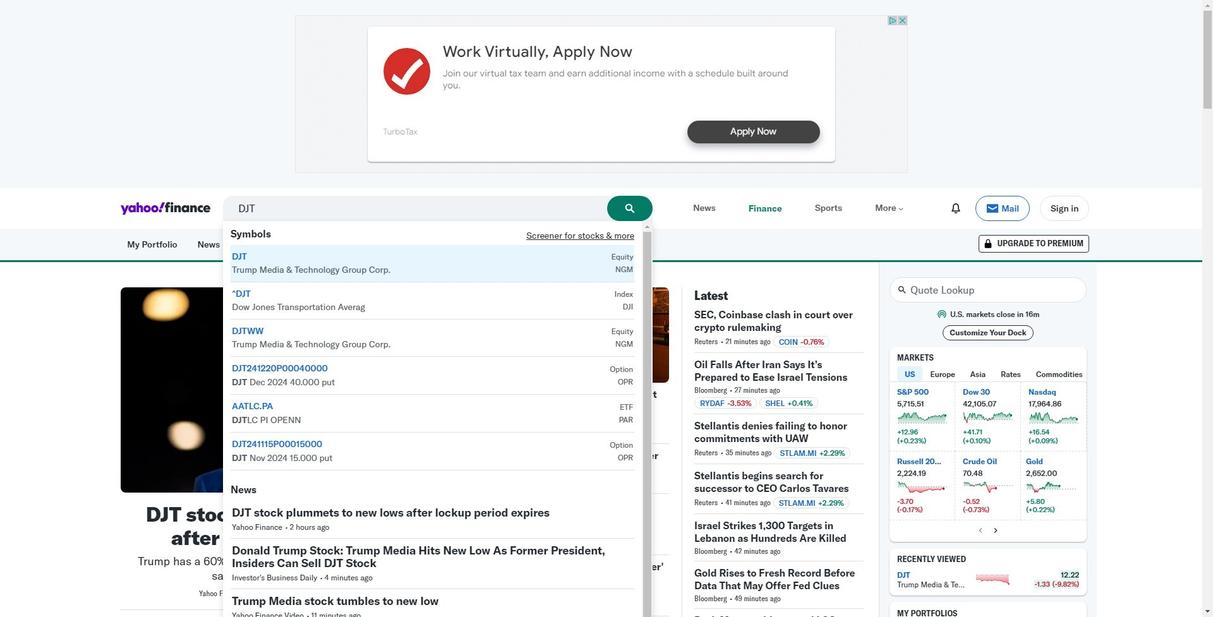 Task type: describe. For each thing, give the bounding box(es) containing it.
prev image
[[976, 526, 986, 536]]

2 option from the top
[[231, 282, 634, 320]]

1 list box from the top
[[223, 245, 642, 471]]

djt chart element
[[976, 575, 1012, 586]]

4 option from the top
[[231, 357, 634, 395]]



Task type: locate. For each thing, give the bounding box(es) containing it.
article
[[500, 288, 669, 438]]

microsoft downgraded as analyst says it's 'beholden' to nvidia image
[[500, 288, 669, 383]]

tab list
[[897, 367, 1213, 382]]

Search for news, symbols or companies text field
[[223, 196, 653, 221]]

trump has a 60% stake in trump media & technology group and says he has 'no intention' of selling. image
[[121, 288, 485, 493]]

toolbar
[[945, 196, 1089, 221]]

5 option from the top
[[231, 395, 634, 433]]

1 option from the top
[[231, 245, 634, 282]]

search image
[[625, 203, 635, 214]]

advertisement element
[[295, 15, 908, 173]]

2 list box from the top
[[223, 501, 642, 617]]

0 vertical spatial list box
[[223, 245, 642, 471]]

option
[[231, 245, 634, 282], [231, 282, 634, 320], [231, 320, 634, 357], [231, 357, 634, 395], [231, 395, 634, 433], [231, 433, 634, 471]]

1 vertical spatial list box
[[223, 501, 642, 617]]

6 option from the top
[[231, 433, 634, 471]]

None search field
[[223, 196, 653, 617]]

3 option from the top
[[231, 320, 634, 357]]

list box
[[223, 245, 642, 471], [223, 501, 642, 617]]

None search field
[[890, 277, 1087, 303]]

Quote Lookup text field
[[890, 277, 1087, 303]]



Task type: vqa. For each thing, say whether or not it's contained in the screenshot.
bottom "Services"
no



